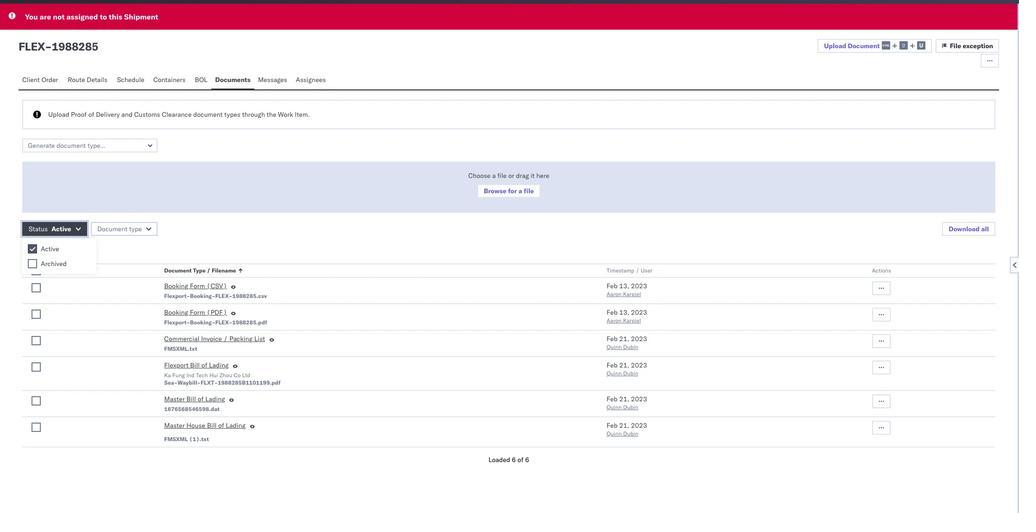 Task type: vqa. For each thing, say whether or not it's contained in the screenshot.
'1660288'
no



Task type: describe. For each thing, give the bounding box(es) containing it.
2 vertical spatial lading
[[226, 422, 246, 430]]

client order
[[22, 76, 58, 84]]

0 vertical spatial document
[[849, 42, 881, 50]]

feb 21, 2023 quinn dubin for sea-waybill-flxt-1988285b1101199.pdf
[[607, 361, 648, 377]]

bill for master
[[187, 395, 196, 404]]

feb for booking form (csv)
[[607, 282, 618, 290]]

flexport-booking-flex-1988285.csv
[[164, 293, 267, 300]]

customs
[[134, 110, 160, 119]]

uploaded
[[22, 246, 52, 254]]

2023 for commercial invoice / packing list
[[632, 335, 648, 343]]

commercial invoice / packing list link
[[164, 334, 265, 346]]

you
[[25, 12, 38, 21]]

route
[[68, 76, 85, 84]]

choose a file or drag it here
[[469, 172, 550, 180]]

waybill-
[[178, 379, 201, 386]]

booking- for (pdf)
[[190, 319, 215, 326]]

delivery
[[96, 110, 120, 119]]

item.
[[295, 110, 310, 119]]

timestamp
[[607, 267, 635, 274]]

download all button
[[943, 222, 996, 236]]

1988285b1101199.pdf
[[218, 379, 281, 386]]

master for master bill of lading
[[164, 395, 185, 404]]

ka fung ind tech hui zhou co ltd
[[164, 372, 251, 379]]

containers
[[153, 76, 186, 84]]

and
[[122, 110, 133, 119]]

21, for fmsxml.txt
[[620, 335, 630, 343]]

1988285.csv
[[233, 293, 267, 300]]

1 horizontal spatial 6
[[512, 456, 516, 464]]

this
[[109, 12, 122, 21]]

drag
[[516, 172, 529, 180]]

of for master
[[198, 395, 204, 404]]

1676568546598.dat
[[164, 406, 220, 413]]

tech
[[196, 372, 208, 379]]

feb 21, 2023 quinn dubin for fmsxml (1).txt
[[607, 422, 648, 437]]

route details
[[68, 76, 107, 84]]

2 vertical spatial bill
[[207, 422, 217, 430]]

browse for a file button
[[478, 184, 541, 198]]

client order button
[[19, 71, 64, 90]]

fmsxml
[[164, 436, 188, 443]]

feb for commercial invoice / packing list
[[607, 335, 618, 343]]

exception
[[964, 42, 994, 50]]

download all
[[950, 225, 990, 233]]

details
[[87, 76, 107, 84]]

document type / filename button
[[163, 265, 589, 275]]

21, for 1676568546598.dat
[[620, 395, 630, 404]]

booking form (csv)
[[164, 282, 227, 290]]

fmsxml.txt
[[164, 346, 197, 353]]

form for (pdf)
[[190, 308, 205, 317]]

(csv)
[[207, 282, 227, 290]]

timestamp / user
[[607, 267, 653, 274]]

for
[[508, 187, 517, 195]]

(pdf)
[[207, 308, 227, 317]]

containers button
[[150, 71, 191, 90]]

uploaded files ∙ 6
[[22, 246, 79, 254]]

document type / filename
[[164, 267, 236, 274]]

browse
[[484, 187, 507, 195]]

booking form (pdf) link
[[164, 308, 227, 319]]

4 2023 from the top
[[632, 361, 648, 370]]

schedule button
[[113, 71, 150, 90]]

0 vertical spatial a
[[493, 172, 496, 180]]

document type
[[97, 225, 142, 233]]

dubin for 1676568546598.dat
[[624, 404, 639, 411]]

feb for master bill of lading
[[607, 395, 618, 404]]

actions
[[873, 267, 892, 274]]

aaron for (pdf)
[[607, 317, 622, 324]]

a inside button
[[519, 187, 523, 195]]

flex
[[19, 39, 45, 53]]

types
[[225, 110, 241, 119]]

upload for upload document
[[825, 42, 847, 50]]

assignees button
[[292, 71, 331, 90]]

flxt-
[[201, 379, 218, 386]]

to
[[100, 12, 107, 21]]

status active
[[29, 225, 71, 233]]

it
[[531, 172, 535, 180]]

master house bill of lading
[[164, 422, 246, 430]]

file inside button
[[524, 187, 534, 195]]

6 2023 from the top
[[632, 422, 648, 430]]

packing
[[230, 335, 253, 343]]

upload proof of delivery and customs clearance document types through the work item.
[[48, 110, 310, 119]]

booking for booking form (pdf)
[[164, 308, 188, 317]]

proof
[[71, 110, 87, 119]]

you are not assigned to this shipment
[[25, 12, 158, 21]]

sea-waybill-flxt-1988285b1101199.pdf
[[164, 379, 281, 386]]

-
[[45, 39, 52, 53]]

house
[[187, 422, 206, 430]]

master bill of lading link
[[164, 395, 225, 406]]

schedule
[[117, 76, 145, 84]]

(1).txt
[[189, 436, 209, 443]]

flex- for booking form (csv)
[[215, 293, 233, 300]]

feb 21, 2023 quinn dubin for fmsxml.txt
[[607, 335, 648, 351]]

upload for upload proof of delivery and customs clearance document types through the work item.
[[48, 110, 69, 119]]

user
[[641, 267, 653, 274]]

filename
[[212, 267, 236, 274]]



Task type: locate. For each thing, give the bounding box(es) containing it.
of up 1676568546598.dat
[[198, 395, 204, 404]]

feb 21, 2023 quinn dubin for 1676568546598.dat
[[607, 395, 648, 411]]

quinn for sea-waybill-flxt-1988285b1101199.pdf
[[607, 370, 622, 377]]

file down it
[[524, 187, 534, 195]]

13, for booking form (csv)
[[620, 282, 630, 290]]

active up files
[[51, 225, 71, 233]]

1 vertical spatial upload
[[48, 110, 69, 119]]

1 13, from the top
[[620, 282, 630, 290]]

/ left the user
[[636, 267, 640, 274]]

1 karpiel from the top
[[624, 291, 641, 298]]

here
[[537, 172, 550, 180]]

flexport- up commercial
[[164, 319, 190, 326]]

5 feb from the top
[[607, 395, 618, 404]]

1 vertical spatial master
[[164, 422, 185, 430]]

not
[[53, 12, 65, 21]]

1 booking from the top
[[164, 282, 188, 290]]

∙
[[69, 246, 73, 254]]

booking down document type / filename
[[164, 282, 188, 290]]

0 horizontal spatial a
[[493, 172, 496, 180]]

flex- down (csv)
[[215, 293, 233, 300]]

2 feb 21, 2023 quinn dubin from the top
[[607, 361, 648, 377]]

1 vertical spatial active
[[41, 245, 59, 253]]

assignees
[[296, 76, 326, 84]]

download
[[950, 225, 981, 233]]

booking for booking form (csv)
[[164, 282, 188, 290]]

1 vertical spatial document
[[97, 225, 128, 233]]

bill
[[190, 361, 200, 370], [187, 395, 196, 404], [207, 422, 217, 430]]

a right choose
[[493, 172, 496, 180]]

lading for master bill of lading
[[205, 395, 225, 404]]

lading down flxt- at the left bottom of page
[[205, 395, 225, 404]]

are
[[40, 12, 51, 21]]

lading
[[209, 361, 229, 370], [205, 395, 225, 404], [226, 422, 246, 430]]

feb
[[607, 282, 618, 290], [607, 308, 618, 317], [607, 335, 618, 343], [607, 361, 618, 370], [607, 395, 618, 404], [607, 422, 618, 430]]

21,
[[620, 335, 630, 343], [620, 361, 630, 370], [620, 395, 630, 404], [620, 422, 630, 430]]

/ for commercial invoice / packing list
[[224, 335, 228, 343]]

1 feb 21, 2023 quinn dubin from the top
[[607, 335, 648, 351]]

2 horizontal spatial /
[[636, 267, 640, 274]]

of for upload
[[88, 110, 94, 119]]

booking form (csv) link
[[164, 282, 227, 293]]

flexport- down booking form (csv)
[[164, 293, 190, 300]]

feb for booking form (pdf)
[[607, 308, 618, 317]]

booking
[[164, 282, 188, 290], [164, 308, 188, 317]]

route details button
[[64, 71, 113, 90]]

flexport-booking-flex-1988285.pdf
[[164, 319, 267, 326]]

13, for booking form (pdf)
[[620, 308, 630, 317]]

upload
[[825, 42, 847, 50], [48, 110, 69, 119]]

bill up ind
[[190, 361, 200, 370]]

0 vertical spatial bill
[[190, 361, 200, 370]]

Generate document type... text field
[[22, 139, 158, 153]]

None checkbox
[[32, 283, 41, 293], [32, 310, 41, 319], [32, 397, 41, 406], [32, 283, 41, 293], [32, 310, 41, 319], [32, 397, 41, 406]]

messages
[[258, 76, 287, 84]]

dubin
[[624, 344, 639, 351], [624, 370, 639, 377], [624, 404, 639, 411], [624, 430, 639, 437]]

6 for ∙
[[75, 246, 79, 254]]

2 feb 13, 2023 aaron karpiel from the top
[[607, 308, 648, 324]]

4 feb from the top
[[607, 361, 618, 370]]

2 flexport- from the top
[[164, 319, 190, 326]]

of for flexport
[[202, 361, 207, 370]]

a right for
[[519, 187, 523, 195]]

order
[[41, 76, 58, 84]]

bol
[[195, 76, 208, 84]]

timestamp / user button
[[605, 265, 854, 275]]

booking- down booking form (csv)
[[190, 293, 215, 300]]

2 vertical spatial document
[[164, 267, 192, 274]]

master inside master bill of lading link
[[164, 395, 185, 404]]

2 feb from the top
[[607, 308, 618, 317]]

1 quinn from the top
[[607, 344, 622, 351]]

lading right house
[[226, 422, 246, 430]]

0 vertical spatial feb 13, 2023 aaron karpiel
[[607, 282, 648, 298]]

feb 13, 2023 aaron karpiel for (pdf)
[[607, 308, 648, 324]]

0 vertical spatial upload
[[825, 42, 847, 50]]

5 2023 from the top
[[632, 395, 648, 404]]

dubin for fmsxml (1).txt
[[624, 430, 639, 437]]

of right loaded
[[518, 456, 524, 464]]

hui
[[209, 372, 218, 379]]

flexport- for booking form (pdf)
[[164, 319, 190, 326]]

form left "(pdf)"
[[190, 308, 205, 317]]

master for master house bill of lading
[[164, 422, 185, 430]]

co
[[234, 372, 241, 379]]

21, for sea-waybill-flxt-1988285b1101199.pdf
[[620, 361, 630, 370]]

2 booking from the top
[[164, 308, 188, 317]]

clearance
[[162, 110, 192, 119]]

1 dubin from the top
[[624, 344, 639, 351]]

dubin for fmsxml.txt
[[624, 344, 639, 351]]

of for loaded
[[518, 456, 524, 464]]

of right the proof
[[88, 110, 94, 119]]

upload document button
[[818, 39, 933, 53]]

document for document type
[[97, 225, 128, 233]]

ka
[[164, 372, 171, 379]]

2 horizontal spatial document
[[849, 42, 881, 50]]

master house bill of lading link
[[164, 421, 246, 432]]

flex- down "(pdf)"
[[215, 319, 233, 326]]

1 vertical spatial form
[[190, 308, 205, 317]]

fmsxml (1).txt
[[164, 436, 209, 443]]

karpiel
[[624, 291, 641, 298], [624, 317, 641, 324]]

or
[[509, 172, 515, 180]]

3 feb from the top
[[607, 335, 618, 343]]

4 dubin from the top
[[624, 430, 639, 437]]

0 horizontal spatial file
[[498, 172, 507, 180]]

1 horizontal spatial /
[[224, 335, 228, 343]]

form for (csv)
[[190, 282, 205, 290]]

1 master from the top
[[164, 395, 185, 404]]

files
[[54, 246, 67, 254]]

21, for fmsxml (1).txt
[[620, 422, 630, 430]]

1 vertical spatial booking
[[164, 308, 188, 317]]

2 booking- from the top
[[190, 319, 215, 326]]

bill up 1676568546598.dat
[[187, 395, 196, 404]]

1 horizontal spatial a
[[519, 187, 523, 195]]

2023 for booking form (pdf)
[[632, 308, 648, 317]]

3 2023 from the top
[[632, 335, 648, 343]]

ltd
[[242, 372, 251, 379]]

3 quinn from the top
[[607, 404, 622, 411]]

1 booking- from the top
[[190, 293, 215, 300]]

0 horizontal spatial upload
[[48, 110, 69, 119]]

0 vertical spatial booking
[[164, 282, 188, 290]]

0 vertical spatial karpiel
[[624, 291, 641, 298]]

/
[[207, 267, 211, 274], [636, 267, 640, 274], [224, 335, 228, 343]]

zhou
[[220, 372, 232, 379]]

ind
[[187, 372, 195, 379]]

lading up hui
[[209, 361, 229, 370]]

quinn for fmsxml.txt
[[607, 344, 622, 351]]

karpiel for (csv)
[[624, 291, 641, 298]]

0 vertical spatial file
[[498, 172, 507, 180]]

1 vertical spatial booking-
[[190, 319, 215, 326]]

file
[[951, 42, 962, 50]]

1 vertical spatial a
[[519, 187, 523, 195]]

form down the type
[[190, 282, 205, 290]]

1 flex- from the top
[[215, 293, 233, 300]]

work
[[278, 110, 293, 119]]

0 vertical spatial form
[[190, 282, 205, 290]]

1 vertical spatial karpiel
[[624, 317, 641, 324]]

form
[[190, 282, 205, 290], [190, 308, 205, 317]]

karpiel for (pdf)
[[624, 317, 641, 324]]

feb 21, 2023 quinn dubin
[[607, 335, 648, 351], [607, 361, 648, 377], [607, 395, 648, 411], [607, 422, 648, 437]]

commercial invoice / packing list
[[164, 335, 265, 343]]

0 vertical spatial active
[[51, 225, 71, 233]]

assigned
[[67, 12, 98, 21]]

3 21, from the top
[[620, 395, 630, 404]]

browse for a file
[[484, 187, 534, 195]]

/ right the type
[[207, 267, 211, 274]]

1 horizontal spatial upload
[[825, 42, 847, 50]]

document for document type / filename
[[164, 267, 192, 274]]

lading for flexport bill of lading
[[209, 361, 229, 370]]

1 flexport- from the top
[[164, 293, 190, 300]]

1 vertical spatial lading
[[205, 395, 225, 404]]

2 karpiel from the top
[[624, 317, 641, 324]]

1 feb 13, 2023 aaron karpiel from the top
[[607, 282, 648, 298]]

bol button
[[191, 71, 212, 90]]

file exception
[[951, 42, 994, 50]]

1 horizontal spatial file
[[524, 187, 534, 195]]

1988285
[[52, 39, 98, 53]]

active
[[51, 225, 71, 233], [41, 245, 59, 253]]

booking up commercial
[[164, 308, 188, 317]]

all
[[982, 225, 990, 233]]

1988285.pdf
[[233, 319, 267, 326]]

master down sea-
[[164, 395, 185, 404]]

1 form from the top
[[190, 282, 205, 290]]

flexport- for booking form (csv)
[[164, 293, 190, 300]]

aaron for (csv)
[[607, 291, 622, 298]]

file exception button
[[936, 39, 1000, 53], [936, 39, 1000, 53]]

3 dubin from the top
[[624, 404, 639, 411]]

commercial
[[164, 335, 200, 343]]

1 vertical spatial aaron
[[607, 317, 622, 324]]

1 feb from the top
[[607, 282, 618, 290]]

1 2023 from the top
[[632, 282, 648, 290]]

2023
[[632, 282, 648, 290], [632, 308, 648, 317], [632, 335, 648, 343], [632, 361, 648, 370], [632, 395, 648, 404], [632, 422, 648, 430]]

document
[[193, 110, 223, 119]]

feb 13, 2023 aaron karpiel
[[607, 282, 648, 298], [607, 308, 648, 324]]

1 vertical spatial 13,
[[620, 308, 630, 317]]

aaron
[[607, 291, 622, 298], [607, 317, 622, 324]]

through
[[242, 110, 265, 119]]

quinn for fmsxml (1).txt
[[607, 430, 622, 437]]

booking- for (csv)
[[190, 293, 215, 300]]

1 21, from the top
[[620, 335, 630, 343]]

of right house
[[218, 422, 224, 430]]

upload inside button
[[825, 42, 847, 50]]

0 vertical spatial lading
[[209, 361, 229, 370]]

quinn
[[607, 344, 622, 351], [607, 370, 622, 377], [607, 404, 622, 411], [607, 430, 622, 437]]

2 master from the top
[[164, 422, 185, 430]]

1 vertical spatial file
[[524, 187, 534, 195]]

flex- for booking form (pdf)
[[215, 319, 233, 326]]

messages button
[[254, 71, 292, 90]]

0 vertical spatial flex-
[[215, 293, 233, 300]]

upload document
[[825, 42, 881, 50]]

of up tech
[[202, 361, 207, 370]]

2 aaron from the top
[[607, 317, 622, 324]]

6 for of
[[526, 456, 530, 464]]

2023 for master bill of lading
[[632, 395, 648, 404]]

2 13, from the top
[[620, 308, 630, 317]]

2 21, from the top
[[620, 361, 630, 370]]

0 horizontal spatial 6
[[75, 246, 79, 254]]

2 dubin from the top
[[624, 370, 639, 377]]

bill for flexport
[[190, 361, 200, 370]]

loaded
[[489, 456, 511, 464]]

6 feb from the top
[[607, 422, 618, 430]]

the
[[267, 110, 277, 119]]

document
[[849, 42, 881, 50], [97, 225, 128, 233], [164, 267, 192, 274]]

quinn for 1676568546598.dat
[[607, 404, 622, 411]]

2023 for booking form (csv)
[[632, 282, 648, 290]]

4 quinn from the top
[[607, 430, 622, 437]]

2 quinn from the top
[[607, 370, 622, 377]]

2 flex- from the top
[[215, 319, 233, 326]]

status
[[29, 225, 48, 233]]

sea-
[[164, 379, 178, 386]]

0 vertical spatial master
[[164, 395, 185, 404]]

2 horizontal spatial 6
[[526, 456, 530, 464]]

feb 13, 2023 aaron karpiel for (csv)
[[607, 282, 648, 298]]

master bill of lading
[[164, 395, 225, 404]]

flexport
[[164, 361, 189, 370]]

dubin for sea-waybill-flxt-1988285b1101199.pdf
[[624, 370, 639, 377]]

0 vertical spatial flexport-
[[164, 293, 190, 300]]

documents
[[215, 76, 251, 84]]

/ for document type / filename
[[207, 267, 211, 274]]

0 horizontal spatial document
[[97, 225, 128, 233]]

fung
[[172, 372, 185, 379]]

0 horizontal spatial /
[[207, 267, 211, 274]]

bill right house
[[207, 422, 217, 430]]

1 vertical spatial flex-
[[215, 319, 233, 326]]

list
[[255, 335, 265, 343]]

1 horizontal spatial document
[[164, 267, 192, 274]]

flexport-
[[164, 293, 190, 300], [164, 319, 190, 326]]

file left or at top
[[498, 172, 507, 180]]

1 vertical spatial flexport-
[[164, 319, 190, 326]]

master inside master house bill of lading link
[[164, 422, 185, 430]]

invoice
[[201, 335, 222, 343]]

flex-
[[215, 293, 233, 300], [215, 319, 233, 326]]

type
[[193, 267, 206, 274]]

0 vertical spatial booking-
[[190, 293, 215, 300]]

1 vertical spatial bill
[[187, 395, 196, 404]]

/ right invoice on the bottom left of page
[[224, 335, 228, 343]]

4 feb 21, 2023 quinn dubin from the top
[[607, 422, 648, 437]]

loaded 6 of 6
[[489, 456, 530, 464]]

0 vertical spatial 13,
[[620, 282, 630, 290]]

3 feb 21, 2023 quinn dubin from the top
[[607, 395, 648, 411]]

None checkbox
[[28, 244, 37, 254], [28, 259, 37, 269], [32, 266, 41, 276], [32, 336, 41, 346], [32, 363, 41, 372], [32, 423, 41, 432], [28, 244, 37, 254], [28, 259, 37, 269], [32, 266, 41, 276], [32, 336, 41, 346], [32, 363, 41, 372], [32, 423, 41, 432]]

0 vertical spatial aaron
[[607, 291, 622, 298]]

2 form from the top
[[190, 308, 205, 317]]

1 vertical spatial feb 13, 2023 aaron karpiel
[[607, 308, 648, 324]]

2 2023 from the top
[[632, 308, 648, 317]]

master up fmsxml
[[164, 422, 185, 430]]

4 21, from the top
[[620, 422, 630, 430]]

documents button
[[212, 71, 254, 90]]

1 aaron from the top
[[607, 291, 622, 298]]

active up archived
[[41, 245, 59, 253]]

type
[[129, 225, 142, 233]]

booking- down booking form (pdf)
[[190, 319, 215, 326]]



